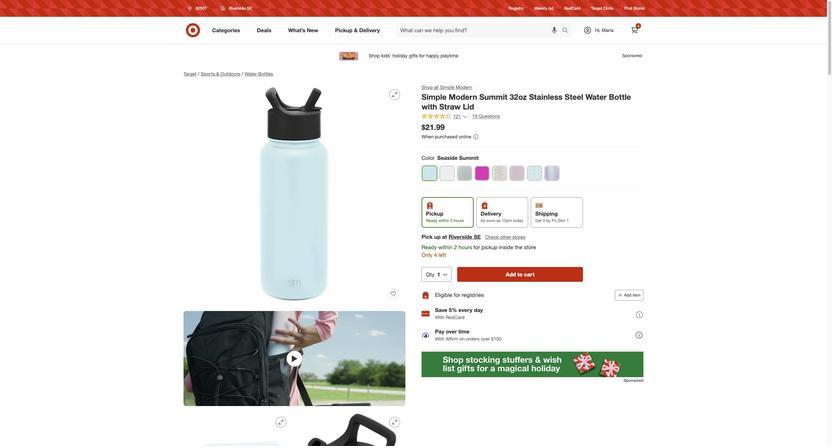 Task type: vqa. For each thing, say whether or not it's contained in the screenshot.
time
yes



Task type: locate. For each thing, give the bounding box(es) containing it.
1 vertical spatial ready
[[422, 244, 437, 251]]

stores
[[633, 6, 645, 11]]

summit
[[479, 92, 508, 102], [459, 155, 479, 161]]

redcard down 5%
[[446, 315, 465, 321]]

0 horizontal spatial 4
[[434, 252, 437, 259]]

pickup up up
[[426, 210, 444, 217]]

water bottles link
[[245, 71, 273, 77]]

only
[[422, 252, 433, 259]]

2
[[450, 218, 453, 223], [454, 244, 457, 251]]

1 vertical spatial redcard
[[446, 315, 465, 321]]

pickup & delivery
[[335, 27, 380, 33]]

1 horizontal spatial &
[[354, 27, 358, 33]]

today
[[513, 218, 523, 223]]

weekly ad
[[535, 6, 554, 11]]

1 horizontal spatial pickup
[[426, 210, 444, 217]]

registry
[[509, 6, 524, 11]]

&
[[354, 27, 358, 33], [216, 71, 219, 77]]

shipping
[[535, 210, 558, 217]]

1 vertical spatial 2
[[454, 244, 457, 251]]

0 vertical spatial add
[[506, 271, 516, 278]]

0 vertical spatial 4
[[638, 24, 640, 28]]

for right eligible
[[454, 292, 460, 299]]

1 vertical spatial target
[[184, 71, 196, 77]]

pick
[[422, 234, 433, 240]]

1 vertical spatial delivery
[[481, 210, 502, 217]]

0 horizontal spatial redcard
[[446, 315, 465, 321]]

for inside 'ready within 2 hours for pickup inside the store only 4 left'
[[474, 244, 480, 251]]

hi,
[[595, 27, 601, 33]]

simple modern summit 32oz stainless steel water bottle with straw lid, 4 of 14 image
[[297, 412, 406, 447]]

4 down stores
[[638, 24, 640, 28]]

0 vertical spatial within
[[439, 218, 449, 223]]

0 vertical spatial simple
[[440, 84, 455, 90]]

0 horizontal spatial pickup
[[335, 27, 353, 33]]

with down pay
[[435, 336, 445, 342]]

4d cream leopard image
[[493, 166, 507, 181]]

0 vertical spatial for
[[474, 244, 480, 251]]

0 horizontal spatial riverside
[[229, 6, 246, 11]]

0 horizontal spatial summit
[[459, 155, 479, 161]]

1 vertical spatial add
[[624, 293, 632, 298]]

0 horizontal spatial for
[[454, 292, 460, 299]]

dec
[[558, 218, 566, 223]]

0 vertical spatial advertisement region
[[178, 48, 649, 64]]

left
[[439, 252, 446, 259]]

What can we help you find? suggestions appear below search field
[[397, 23, 564, 38]]

0 horizontal spatial /
[[198, 71, 199, 77]]

0 horizontal spatial over
[[446, 329, 457, 335]]

pickup inside pickup ready within 2 hours
[[426, 210, 444, 217]]

add left "item" at the bottom right
[[624, 293, 632, 298]]

1 horizontal spatial target
[[591, 6, 602, 11]]

within up left
[[439, 244, 453, 251]]

add for add item
[[624, 293, 632, 298]]

summit up seaglass sage image
[[459, 155, 479, 161]]

simple right all
[[440, 84, 455, 90]]

advertisement region
[[178, 48, 649, 64], [422, 352, 644, 378]]

hours down riverside se button
[[459, 244, 472, 251]]

qty 1
[[426, 271, 440, 278]]

0 horizontal spatial se
[[247, 6, 252, 11]]

1 horizontal spatial se
[[474, 234, 481, 240]]

1 inside shipping get it by fri, dec 1
[[567, 218, 569, 223]]

summit inside shop all simple modern simple modern summit 32oz stainless steel water bottle with straw lid
[[479, 92, 508, 102]]

riverside
[[229, 6, 246, 11], [449, 234, 472, 240]]

1 vertical spatial se
[[474, 234, 481, 240]]

$100
[[491, 336, 502, 342]]

1 horizontal spatial over
[[481, 336, 490, 342]]

over up affirm
[[446, 329, 457, 335]]

pay over time with affirm on orders over $100
[[435, 329, 502, 342]]

hours up riverside se button
[[454, 218, 464, 223]]

1 vertical spatial with
[[435, 336, 445, 342]]

pay
[[435, 329, 444, 335]]

1 vertical spatial for
[[454, 292, 460, 299]]

1
[[567, 218, 569, 223], [437, 271, 440, 278]]

pickup for &
[[335, 27, 353, 33]]

/ right target link
[[198, 71, 199, 77]]

0 horizontal spatial target
[[184, 71, 196, 77]]

check other stores
[[485, 234, 526, 240]]

pickup ready within 2 hours
[[426, 210, 464, 223]]

add for add to cart
[[506, 271, 516, 278]]

19 questions link
[[469, 113, 500, 120]]

1 vertical spatial 4
[[434, 252, 437, 259]]

0 horizontal spatial water
[[245, 71, 257, 77]]

ready inside pickup ready within 2 hours
[[426, 218, 438, 223]]

/ right outdoors
[[242, 71, 243, 77]]

riverside right at
[[449, 234, 472, 240]]

riverside se button
[[217, 2, 256, 14]]

simple
[[440, 84, 455, 90], [422, 92, 447, 102]]

soon
[[487, 218, 495, 223]]

1 vertical spatial advertisement region
[[422, 352, 644, 378]]

image gallery element
[[184, 84, 406, 447]]

target for target / sports & outdoors / water bottles
[[184, 71, 196, 77]]

add left to
[[506, 271, 516, 278]]

seaside summit image
[[423, 166, 437, 181]]

1 with from the top
[[435, 315, 445, 321]]

4d minnie mouse blue image
[[528, 166, 542, 181]]

redcard
[[564, 6, 580, 11], [446, 315, 465, 321]]

target left sports
[[184, 71, 196, 77]]

save
[[435, 307, 447, 314]]

4 left left
[[434, 252, 437, 259]]

maria
[[602, 27, 614, 33]]

target left circle
[[591, 6, 602, 11]]

ad
[[549, 6, 554, 11]]

seaglass sage image
[[458, 166, 472, 181]]

0 vertical spatial 2
[[450, 218, 453, 223]]

riverside up categories link
[[229, 6, 246, 11]]

bifrost image
[[545, 166, 559, 181]]

0 horizontal spatial add
[[506, 271, 516, 278]]

target for target circle
[[591, 6, 602, 11]]

lid
[[463, 102, 474, 111]]

pickup right new at the left
[[335, 27, 353, 33]]

summit up questions
[[479, 92, 508, 102]]

ready up pick
[[426, 218, 438, 223]]

& inside pickup & delivery link
[[354, 27, 358, 33]]

2 with from the top
[[435, 336, 445, 342]]

what's
[[288, 27, 305, 33]]

0 vertical spatial with
[[435, 315, 445, 321]]

delivery
[[359, 27, 380, 33], [481, 210, 502, 217]]

redcard inside the save 5% every day with redcard
[[446, 315, 465, 321]]

0 vertical spatial delivery
[[359, 27, 380, 33]]

0 vertical spatial target
[[591, 6, 602, 11]]

1 horizontal spatial add
[[624, 293, 632, 298]]

hi, maria
[[595, 27, 614, 33]]

0 vertical spatial water
[[245, 71, 257, 77]]

online
[[459, 134, 472, 140]]

add item button
[[615, 290, 644, 301]]

4
[[638, 24, 640, 28], [434, 252, 437, 259]]

0 vertical spatial over
[[446, 329, 457, 335]]

1 horizontal spatial /
[[242, 71, 243, 77]]

for left pickup
[[474, 244, 480, 251]]

water left 'bottles'
[[245, 71, 257, 77]]

0 vertical spatial se
[[247, 6, 252, 11]]

ready up only
[[422, 244, 437, 251]]

pickup
[[335, 27, 353, 33], [426, 210, 444, 217]]

purchased
[[435, 134, 458, 140]]

1 vertical spatial simple
[[422, 92, 447, 102]]

1 vertical spatial over
[[481, 336, 490, 342]]

within up at
[[439, 218, 449, 223]]

over left $100
[[481, 336, 490, 342]]

0 vertical spatial pickup
[[335, 27, 353, 33]]

1 horizontal spatial for
[[474, 244, 480, 251]]

1 vertical spatial 1
[[437, 271, 440, 278]]

0 vertical spatial riverside
[[229, 6, 246, 11]]

at
[[442, 234, 447, 240]]

1 right qty
[[437, 271, 440, 278]]

1 horizontal spatial 2
[[454, 244, 457, 251]]

categories link
[[206, 23, 249, 38]]

0 horizontal spatial &
[[216, 71, 219, 77]]

1 vertical spatial hours
[[459, 244, 472, 251]]

0 vertical spatial &
[[354, 27, 358, 33]]

with down "save"
[[435, 315, 445, 321]]

0 vertical spatial redcard
[[564, 6, 580, 11]]

19
[[472, 113, 478, 119]]

1 horizontal spatial 1
[[567, 218, 569, 223]]

1 vertical spatial modern
[[449, 92, 477, 102]]

over
[[446, 329, 457, 335], [481, 336, 490, 342]]

se up 'ready within 2 hours for pickup inside the store only 4 left'
[[474, 234, 481, 240]]

2 up 'pick up at riverside se'
[[450, 218, 453, 223]]

for
[[474, 244, 480, 251], [454, 292, 460, 299]]

se up deals link
[[247, 6, 252, 11]]

within
[[439, 218, 449, 223], [439, 244, 453, 251]]

1 horizontal spatial 4
[[638, 24, 640, 28]]

get
[[535, 218, 542, 223]]

pick up at riverside se
[[422, 234, 481, 240]]

1 vertical spatial pickup
[[426, 210, 444, 217]]

se
[[247, 6, 252, 11], [474, 234, 481, 240]]

with inside pay over time with affirm on orders over $100
[[435, 336, 445, 342]]

raspberry vibes image
[[475, 166, 489, 181]]

target
[[591, 6, 602, 11], [184, 71, 196, 77]]

water right steel
[[586, 92, 607, 102]]

add inside button
[[624, 293, 632, 298]]

0 vertical spatial 1
[[567, 218, 569, 223]]

simple down all
[[422, 92, 447, 102]]

stores
[[513, 234, 526, 240]]

add to cart button
[[457, 267, 583, 282]]

2 down 'pick up at riverside se'
[[454, 244, 457, 251]]

2 within from the top
[[439, 244, 453, 251]]

1 within from the top
[[439, 218, 449, 223]]

cart
[[524, 271, 535, 278]]

add inside button
[[506, 271, 516, 278]]

4 inside 'ready within 2 hours for pickup inside the store only 4 left'
[[434, 252, 437, 259]]

0 vertical spatial hours
[[454, 218, 464, 223]]

search button
[[559, 23, 575, 39]]

add
[[506, 271, 516, 278], [624, 293, 632, 298]]

1 vertical spatial within
[[439, 244, 453, 251]]

0 vertical spatial ready
[[426, 218, 438, 223]]

water inside shop all simple modern simple modern summit 32oz stainless steel water bottle with straw lid
[[586, 92, 607, 102]]

1 horizontal spatial summit
[[479, 92, 508, 102]]

0 horizontal spatial 2
[[450, 218, 453, 223]]

1 horizontal spatial water
[[586, 92, 607, 102]]

with
[[435, 315, 445, 321], [435, 336, 445, 342]]

simple modern summit 32oz stainless steel water bottle with straw lid, 2 of 14, play video image
[[184, 311, 406, 407]]

0 vertical spatial summit
[[479, 92, 508, 102]]

1 horizontal spatial riverside
[[449, 234, 472, 240]]

2 inside 'ready within 2 hours for pickup inside the store only 4 left'
[[454, 244, 457, 251]]

redcard right ad
[[564, 6, 580, 11]]

1 horizontal spatial delivery
[[481, 210, 502, 217]]

riverside se button
[[449, 233, 481, 241]]

1 right the dec
[[567, 218, 569, 223]]

1 vertical spatial water
[[586, 92, 607, 102]]



Task type: describe. For each thing, give the bounding box(es) containing it.
redcard link
[[564, 6, 580, 11]]

registry link
[[509, 6, 524, 11]]

target circle
[[591, 6, 614, 11]]

bottles
[[258, 71, 273, 77]]

find stores
[[625, 6, 645, 11]]

92507 button
[[184, 2, 214, 14]]

seaside
[[437, 155, 458, 161]]

target circle link
[[591, 6, 614, 11]]

32oz
[[510, 92, 527, 102]]

4 inside the 4 link
[[638, 24, 640, 28]]

ready inside 'ready within 2 hours for pickup inside the store only 4 left'
[[422, 244, 437, 251]]

add item
[[624, 293, 641, 298]]

simple modern summit 32oz stainless steel water bottle with straw lid, 1 of 14 image
[[184, 84, 406, 306]]

color
[[422, 155, 435, 161]]

questions
[[479, 113, 500, 119]]

5%
[[449, 307, 457, 314]]

pale orchid image
[[510, 166, 524, 181]]

when purchased online
[[422, 134, 472, 140]]

721
[[453, 114, 461, 119]]

stainless
[[529, 92, 563, 102]]

0 vertical spatial modern
[[456, 84, 472, 90]]

as
[[497, 218, 501, 223]]

target / sports & outdoors / water bottles
[[184, 71, 273, 77]]

every
[[459, 307, 473, 314]]

se inside dropdown button
[[247, 6, 252, 11]]

find stores link
[[625, 6, 645, 11]]

19 questions
[[472, 113, 500, 119]]

1 vertical spatial riverside
[[449, 234, 472, 240]]

0 horizontal spatial 1
[[437, 271, 440, 278]]

1 horizontal spatial redcard
[[564, 6, 580, 11]]

it
[[543, 218, 545, 223]]

winter white image
[[440, 166, 454, 181]]

other
[[500, 234, 511, 240]]

1 vertical spatial &
[[216, 71, 219, 77]]

search
[[559, 27, 575, 34]]

deals
[[257, 27, 271, 33]]

hours inside pickup ready within 2 hours
[[454, 218, 464, 223]]

outdoors
[[221, 71, 240, 77]]

$21.99
[[422, 123, 445, 132]]

pickup
[[482, 244, 498, 251]]

target link
[[184, 71, 196, 77]]

orders
[[466, 336, 480, 342]]

save 5% every day with redcard
[[435, 307, 483, 321]]

registries
[[462, 292, 484, 299]]

affirm
[[446, 336, 458, 342]]

up
[[434, 234, 441, 240]]

new
[[307, 27, 318, 33]]

92507
[[196, 6, 207, 11]]

within inside pickup ready within 2 hours
[[439, 218, 449, 223]]

when
[[422, 134, 434, 140]]

simple modern summit 32oz stainless steel water bottle with straw lid, 3 of 14 image
[[184, 412, 292, 447]]

sports
[[201, 71, 215, 77]]

time
[[459, 329, 470, 335]]

by
[[546, 218, 551, 223]]

what's new
[[288, 27, 318, 33]]

weekly
[[535, 6, 547, 11]]

eligible for registries
[[435, 292, 484, 299]]

riverside se
[[229, 6, 252, 11]]

the
[[515, 244, 523, 251]]

pickup for ready
[[426, 210, 444, 217]]

deals link
[[251, 23, 280, 38]]

steel
[[565, 92, 583, 102]]

check other stores button
[[485, 234, 526, 241]]

qty
[[426, 271, 435, 278]]

1 / from the left
[[198, 71, 199, 77]]

2 inside pickup ready within 2 hours
[[450, 218, 453, 223]]

12pm
[[502, 218, 512, 223]]

categories
[[212, 27, 240, 33]]

hours inside 'ready within 2 hours for pickup inside the store only 4 left'
[[459, 244, 472, 251]]

shop all simple modern simple modern summit 32oz stainless steel water bottle with straw lid
[[422, 84, 631, 111]]

eligible
[[435, 292, 452, 299]]

shop
[[422, 84, 433, 90]]

to
[[518, 271, 523, 278]]

721 link
[[422, 113, 468, 121]]

what's new link
[[283, 23, 327, 38]]

with inside the save 5% every day with redcard
[[435, 315, 445, 321]]

0 horizontal spatial delivery
[[359, 27, 380, 33]]

with
[[422, 102, 437, 111]]

weekly ad link
[[535, 6, 554, 11]]

add to cart
[[506, 271, 535, 278]]

1 vertical spatial summit
[[459, 155, 479, 161]]

on
[[460, 336, 465, 342]]

within inside 'ready within 2 hours for pickup inside the store only 4 left'
[[439, 244, 453, 251]]

store
[[524, 244, 536, 251]]

delivery inside delivery as soon as 12pm today
[[481, 210, 502, 217]]

2 / from the left
[[242, 71, 243, 77]]

riverside inside riverside se dropdown button
[[229, 6, 246, 11]]

4 link
[[628, 23, 642, 38]]

circle
[[603, 6, 614, 11]]

pickup & delivery link
[[329, 23, 388, 38]]

as
[[481, 218, 485, 223]]

find
[[625, 6, 632, 11]]

ready within 2 hours for pickup inside the store only 4 left
[[422, 244, 536, 259]]

sports & outdoors link
[[201, 71, 240, 77]]

color seaside summit
[[422, 155, 479, 161]]

day
[[474, 307, 483, 314]]

straw
[[439, 102, 461, 111]]

delivery as soon as 12pm today
[[481, 210, 523, 223]]

sponsored
[[624, 378, 644, 383]]



